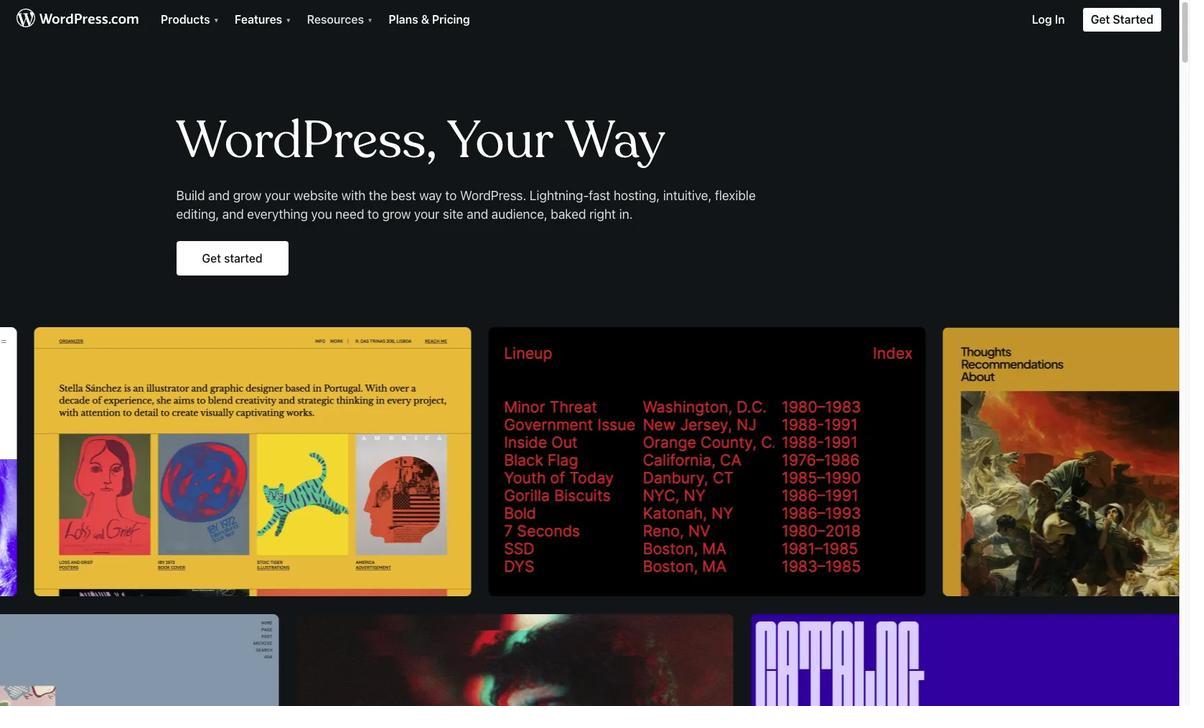 Task type: describe. For each thing, give the bounding box(es) containing it.
get for get started
[[1091, 13, 1111, 26]]

1 horizontal spatial grow
[[383, 207, 411, 222]]

0 horizontal spatial your
[[265, 188, 291, 203]]

best
[[391, 188, 416, 203]]

theme organizer image
[[39, 328, 477, 597]]

everything
[[247, 207, 308, 222]]

wordpress.com navigation menu menu
[[0, 0, 1180, 707]]

get started
[[1091, 13, 1154, 26]]

0 horizontal spatial grow
[[233, 188, 262, 203]]

site
[[443, 207, 464, 222]]

get started link
[[1074, 0, 1180, 32]]

need
[[336, 207, 364, 222]]

in
[[1056, 13, 1066, 26]]

right
[[590, 207, 616, 222]]

log
[[1033, 13, 1053, 26]]

products
[[161, 13, 213, 26]]

theme ctlg image
[[747, 615, 1185, 707]]

theme freddie image
[[292, 615, 730, 707]]

plans
[[389, 13, 418, 26]]

theme line image
[[494, 328, 931, 597]]

the
[[369, 188, 388, 203]]

intuitive,
[[664, 188, 712, 203]]

hosting,
[[614, 188, 660, 203]]

build and grow your website with the best way to wordpress. lightning-fast hosting, intuitive, flexible editing, and everything you need to grow your site and audience, baked right in.
[[176, 188, 756, 222]]

products button
[[152, 0, 226, 32]]

wordpress, your way
[[176, 108, 666, 174]]

lightning-
[[530, 188, 589, 203]]



Task type: vqa. For each thing, say whether or not it's contained in the screenshot.
everything
yes



Task type: locate. For each thing, give the bounding box(es) containing it.
and up editing,
[[208, 188, 230, 203]]

editing,
[[176, 207, 219, 222]]

theme ueno image
[[0, 615, 275, 707]]

get inside get started link
[[202, 252, 221, 265]]

your down way
[[414, 207, 440, 222]]

get started
[[202, 252, 263, 265]]

in.
[[620, 207, 633, 222]]

1 horizontal spatial get
[[1091, 13, 1111, 26]]

log in link
[[1024, 0, 1074, 32]]

audience,
[[492, 207, 548, 222]]

1 vertical spatial your
[[414, 207, 440, 222]]

build
[[176, 188, 205, 203]]

fast
[[589, 188, 611, 203]]

resources
[[307, 13, 367, 26]]

theme issue image
[[949, 328, 1191, 597]]

1 horizontal spatial your
[[414, 207, 440, 222]]

0 vertical spatial grow
[[233, 188, 262, 203]]

way
[[420, 188, 442, 203]]

wordpress,
[[176, 108, 437, 174]]

0 horizontal spatial get
[[202, 252, 221, 265]]

your way
[[447, 108, 666, 174]]

to down the
[[368, 207, 379, 222]]

0 horizontal spatial to
[[368, 207, 379, 222]]

and right editing,
[[222, 207, 244, 222]]

features
[[235, 13, 285, 26]]

wordpress.com logo image
[[17, 6, 139, 32]]

&
[[421, 13, 429, 26]]

pricing
[[432, 13, 470, 26]]

plans & pricing link
[[380, 0, 479, 32]]

get left the started
[[202, 252, 221, 265]]

and right site
[[467, 207, 489, 222]]

grow
[[233, 188, 262, 203], [383, 207, 411, 222]]

theme negai image
[[0, 328, 22, 597]]

you
[[311, 207, 332, 222]]

1 vertical spatial to
[[368, 207, 379, 222]]

1 vertical spatial grow
[[383, 207, 411, 222]]

website
[[294, 188, 338, 203]]

get started link
[[176, 241, 288, 276]]

started
[[1114, 13, 1154, 26]]

flexible
[[715, 188, 756, 203]]

0 vertical spatial your
[[265, 188, 291, 203]]

with
[[342, 188, 366, 203]]

0 vertical spatial get
[[1091, 13, 1111, 26]]

1 vertical spatial get
[[202, 252, 221, 265]]

features button
[[226, 0, 298, 32]]

your
[[265, 188, 291, 203], [414, 207, 440, 222]]

grow down best
[[383, 207, 411, 222]]

0 vertical spatial to
[[446, 188, 457, 203]]

get left "started"
[[1091, 13, 1111, 26]]

wordpress.com element
[[0, 0, 1180, 41]]

grow up everything
[[233, 188, 262, 203]]

and
[[208, 188, 230, 203], [222, 207, 244, 222], [467, 207, 489, 222]]

to
[[446, 188, 457, 203], [368, 207, 379, 222]]

1 horizontal spatial to
[[446, 188, 457, 203]]

baked
[[551, 207, 587, 222]]

get for get started
[[202, 252, 221, 265]]

plans & pricing
[[389, 13, 470, 26]]

your up everything
[[265, 188, 291, 203]]

resources button
[[298, 0, 380, 32]]

started
[[224, 252, 263, 265]]

get inside get started link
[[1091, 13, 1111, 26]]

get
[[1091, 13, 1111, 26], [202, 252, 221, 265]]

log in
[[1033, 13, 1066, 26]]

wordpress.
[[460, 188, 527, 203]]

to up site
[[446, 188, 457, 203]]



